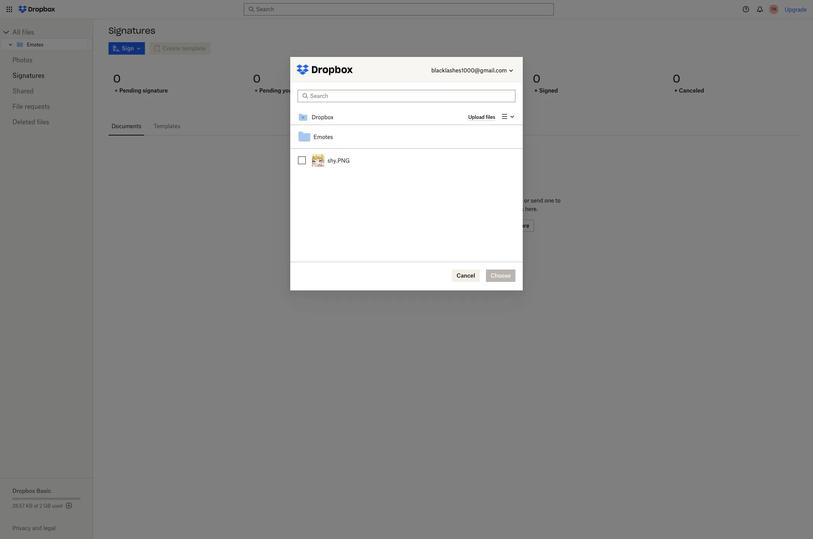 Task type: locate. For each thing, give the bounding box(es) containing it.
signature
[[143, 87, 168, 94], [296, 87, 321, 94]]

1 pending from the left
[[119, 87, 141, 94]]

0 up canceled
[[673, 72, 681, 86]]

privacy and legal link
[[12, 525, 93, 532]]

deleted
[[12, 118, 35, 126]]

pending up documents
[[119, 87, 141, 94]]

basic
[[36, 488, 51, 495]]

templates tab
[[151, 117, 184, 136]]

files for all files
[[22, 28, 34, 36]]

signature,
[[472, 206, 497, 212]]

privacy
[[12, 525, 31, 532]]

signature up the templates
[[143, 87, 168, 94]]

0 up signed
[[533, 72, 541, 86]]

your
[[283, 87, 295, 94]]

photos link
[[12, 52, 81, 68]]

2 0 from the left
[[253, 72, 261, 86]]

files inside tree
[[22, 28, 34, 36]]

files for deleted files
[[37, 118, 49, 126]]

0 up pending signature
[[113, 72, 121, 86]]

signature right your
[[296, 87, 321, 94]]

1 horizontal spatial signature
[[296, 87, 321, 94]]

or
[[524, 197, 530, 204]]

1 horizontal spatial signatures
[[109, 25, 156, 36]]

files right all
[[22, 28, 34, 36]]

deleted files link
[[12, 114, 81, 130]]

dropbox logo - go to the homepage image
[[16, 3, 58, 16]]

4 0 from the left
[[533, 72, 541, 86]]

0 horizontal spatial files
[[22, 28, 34, 36]]

files
[[22, 28, 34, 36], [37, 118, 49, 126]]

0
[[113, 72, 121, 86], [253, 72, 261, 86], [393, 72, 401, 86], [533, 72, 541, 86], [673, 72, 681, 86]]

signatures
[[109, 25, 156, 36], [12, 72, 45, 79]]

pending left your
[[259, 87, 281, 94]]

of
[[34, 504, 38, 510]]

2 pending from the left
[[259, 87, 281, 94]]

send
[[531, 197, 543, 204]]

1 0 from the left
[[113, 72, 121, 86]]

3 0 from the left
[[393, 72, 401, 86]]

appears
[[504, 206, 524, 212]]

global header element
[[0, 0, 814, 19]]

choose a file to sign dialog
[[290, 57, 523, 291]]

others
[[446, 206, 462, 212]]

document
[[497, 197, 523, 204]]

0 up pending your signature
[[253, 72, 261, 86]]

0 horizontal spatial signature
[[143, 87, 168, 94]]

tab list
[[109, 117, 801, 136]]

0 for pending your signature
[[253, 72, 261, 86]]

and
[[32, 525, 42, 532]]

deleted files
[[12, 118, 49, 126]]

get more space image
[[64, 502, 73, 511]]

canceled
[[679, 87, 705, 94]]

5 0 from the left
[[673, 72, 681, 86]]

all files link
[[12, 26, 93, 38]]

1 horizontal spatial files
[[37, 118, 49, 126]]

gb
[[44, 504, 51, 510]]

28.57
[[12, 504, 25, 510]]

file requests
[[12, 103, 50, 111]]

0 vertical spatial files
[[22, 28, 34, 36]]

0 horizontal spatial signatures
[[12, 72, 45, 79]]

sign
[[480, 197, 491, 204]]

signatures link
[[12, 68, 81, 83]]

0 horizontal spatial pending
[[119, 87, 141, 94]]

0 up declined
[[393, 72, 401, 86]]

to
[[556, 197, 561, 204]]

pending
[[119, 87, 141, 94], [259, 87, 281, 94]]

whether you sign a document or send one to others for signature, it appears here.
[[446, 197, 561, 212]]

it
[[499, 206, 502, 212]]

documents
[[112, 123, 141, 130]]

files down file requests "link"
[[37, 118, 49, 126]]

2
[[39, 504, 42, 510]]

1 vertical spatial files
[[37, 118, 49, 126]]

1 vertical spatial signatures
[[12, 72, 45, 79]]

emotes link
[[16, 40, 86, 49]]

0 for canceled
[[673, 72, 681, 86]]

here.
[[526, 206, 538, 212]]

1 horizontal spatial pending
[[259, 87, 281, 94]]



Task type: vqa. For each thing, say whether or not it's contained in the screenshot.
Deleted files
yes



Task type: describe. For each thing, give the bounding box(es) containing it.
documents tab
[[109, 117, 144, 136]]

emotes
[[27, 42, 43, 48]]

declined
[[399, 87, 423, 94]]

0 for signed
[[533, 72, 541, 86]]

dropbox
[[12, 488, 35, 495]]

tab list containing documents
[[109, 117, 801, 136]]

signatures inside the signatures link
[[12, 72, 45, 79]]

photos
[[12, 56, 33, 64]]

kb
[[26, 504, 33, 510]]

file
[[12, 103, 23, 111]]

signed
[[539, 87, 558, 94]]

upgrade link
[[785, 6, 807, 13]]

a
[[492, 197, 495, 204]]

2 signature from the left
[[296, 87, 321, 94]]

you
[[469, 197, 479, 204]]

shared
[[12, 87, 34, 95]]

all files
[[12, 28, 34, 36]]

pending signature
[[119, 87, 168, 94]]

0 for declined
[[393, 72, 401, 86]]

28.57 kb of 2 gb used
[[12, 504, 63, 510]]

shared link
[[12, 83, 81, 99]]

all files tree
[[1, 26, 93, 51]]

1 signature from the left
[[143, 87, 168, 94]]

one
[[545, 197, 554, 204]]

file requests link
[[12, 99, 81, 114]]

all
[[12, 28, 20, 36]]

templates
[[154, 123, 180, 130]]

0 for pending signature
[[113, 72, 121, 86]]

whether
[[446, 197, 468, 204]]

used
[[52, 504, 63, 510]]

privacy and legal
[[12, 525, 56, 532]]

pending your signature
[[259, 87, 321, 94]]

requests
[[25, 103, 50, 111]]

upgrade
[[785, 6, 807, 13]]

0 vertical spatial signatures
[[109, 25, 156, 36]]

dropbox basic
[[12, 488, 51, 495]]

pending for pending your signature
[[259, 87, 281, 94]]

legal
[[43, 525, 56, 532]]

pending for pending signature
[[119, 87, 141, 94]]

for
[[463, 206, 470, 212]]



